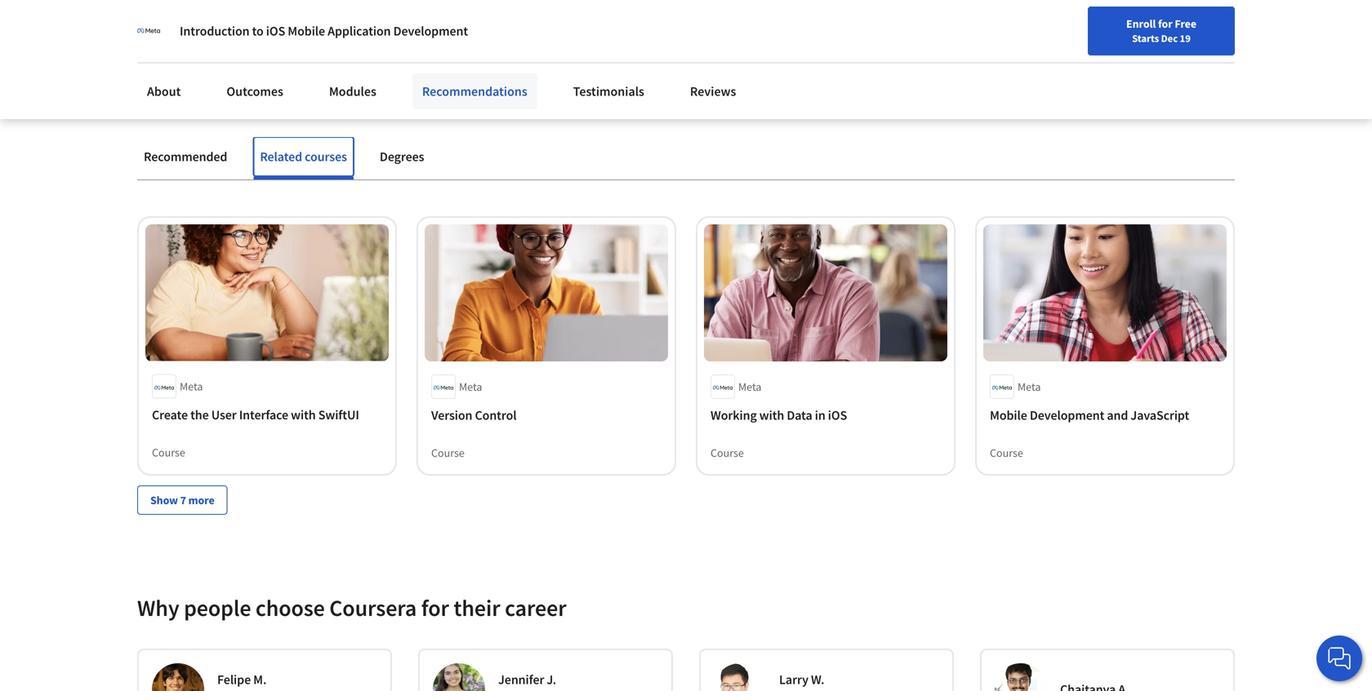 Task type: vqa. For each thing, say whether or not it's contained in the screenshot.
Recommended for Recommended if you're interested in Mobile and Web Development
yes



Task type: describe. For each thing, give the bounding box(es) containing it.
people
[[184, 594, 251, 623]]

for inside enroll for free starts dec 19
[[1158, 16, 1173, 31]]

more
[[188, 493, 215, 508]]

mobile development and javascript link
[[990, 406, 1220, 425]]

1 vertical spatial mobile
[[500, 82, 565, 111]]

career
[[505, 594, 566, 623]]

about link
[[137, 74, 191, 109]]

javascript
[[1131, 407, 1189, 424]]

data
[[787, 407, 812, 424]]

w.
[[811, 672, 824, 688]]

felipe
[[217, 672, 251, 688]]

version
[[431, 407, 472, 424]]

j.
[[547, 672, 556, 688]]

why people choose coursera for their career
[[137, 594, 566, 623]]

0 vertical spatial ios
[[266, 23, 285, 39]]

why
[[137, 594, 179, 623]]

you're
[[306, 82, 368, 111]]

coursera
[[329, 594, 417, 623]]

testimonials
[[573, 83, 644, 100]]

0 horizontal spatial for
[[421, 594, 449, 623]]

0 vertical spatial mobile
[[288, 23, 325, 39]]

2 with from the left
[[759, 407, 784, 424]]

0 vertical spatial in
[[476, 82, 495, 111]]

1 with from the left
[[291, 407, 316, 424]]

0 vertical spatial and
[[570, 82, 607, 111]]

outcomes
[[227, 83, 283, 100]]

application
[[328, 23, 391, 39]]

about
[[147, 83, 181, 100]]

create the user interface with swiftui link
[[152, 406, 382, 425]]

m.
[[253, 672, 267, 688]]

related courses
[[260, 149, 347, 165]]

interested
[[373, 82, 472, 111]]

meta for version
[[459, 380, 482, 394]]

control
[[475, 407, 517, 424]]

swiftui
[[318, 407, 359, 424]]

working with data in ios link
[[711, 406, 941, 425]]

mobile development and javascript
[[990, 407, 1189, 424]]

reviews
[[690, 83, 736, 100]]

recommended button
[[137, 137, 234, 177]]

testimonials link
[[563, 74, 654, 109]]

show notifications image
[[1152, 20, 1171, 40]]

1 horizontal spatial development
[[659, 82, 790, 111]]

recommendations
[[422, 83, 527, 100]]

larry
[[779, 672, 809, 688]]

create
[[152, 407, 188, 424]]

felipe m.
[[217, 672, 267, 688]]

degrees
[[380, 149, 424, 165]]

reviews link
[[680, 74, 746, 109]]

meta for create
[[180, 380, 203, 394]]

working
[[711, 407, 757, 424]]

and inside mobile development and javascript link
[[1107, 407, 1128, 424]]



Task type: locate. For each thing, give the bounding box(es) containing it.
2 meta from the left
[[459, 380, 482, 394]]

course for create the user interface with swiftui
[[152, 446, 185, 461]]

recommended inside button
[[144, 149, 227, 165]]

and left "web"
[[570, 82, 607, 111]]

course for version control
[[431, 446, 465, 461]]

2 vertical spatial development
[[1030, 407, 1105, 424]]

meta up version control at bottom
[[459, 380, 482, 394]]

course for mobile development and javascript
[[990, 446, 1023, 461]]

19
[[1180, 32, 1191, 45]]

0 vertical spatial development
[[393, 23, 468, 39]]

enroll for free starts dec 19
[[1126, 16, 1197, 45]]

modules
[[329, 83, 376, 100]]

and
[[570, 82, 607, 111], [1107, 407, 1128, 424]]

1 horizontal spatial with
[[759, 407, 784, 424]]

in right the data on the bottom right
[[815, 407, 826, 424]]

english button
[[1029, 0, 1128, 53]]

meta up mobile development and javascript
[[1018, 380, 1041, 394]]

collection element
[[127, 181, 1245, 541]]

1 course from the left
[[152, 446, 185, 461]]

2 horizontal spatial development
[[1030, 407, 1105, 424]]

english
[[1059, 18, 1099, 35]]

user
[[211, 407, 237, 424]]

4 meta from the left
[[1018, 380, 1041, 394]]

the
[[190, 407, 209, 424]]

recommended for recommended if you're interested in mobile and web development
[[137, 82, 284, 111]]

4 course from the left
[[990, 446, 1023, 461]]

1 vertical spatial and
[[1107, 407, 1128, 424]]

with
[[291, 407, 316, 424], [759, 407, 784, 424]]

working with data in ios
[[711, 407, 847, 424]]

modules link
[[319, 74, 386, 109]]

larry w.
[[779, 672, 824, 688]]

related
[[260, 149, 302, 165]]

7
[[180, 493, 186, 508]]

recommendations link
[[412, 74, 537, 109]]

introduction to ios mobile application development
[[180, 23, 468, 39]]

recommended down about
[[144, 149, 227, 165]]

meta up the
[[180, 380, 203, 394]]

interface
[[239, 407, 288, 424]]

meta for mobile
[[1018, 380, 1041, 394]]

0 horizontal spatial mobile
[[288, 23, 325, 39]]

their
[[454, 594, 500, 623]]

in
[[476, 82, 495, 111], [815, 407, 826, 424]]

development inside collection element
[[1030, 407, 1105, 424]]

mobile inside collection element
[[990, 407, 1027, 424]]

in right interested
[[476, 82, 495, 111]]

0 vertical spatial for
[[1158, 16, 1173, 31]]

for left their
[[421, 594, 449, 623]]

degrees button
[[373, 137, 431, 177]]

show 7 more button
[[137, 486, 228, 515]]

meta
[[180, 380, 203, 394], [459, 380, 482, 394], [738, 380, 762, 394], [1018, 380, 1041, 394]]

chat with us image
[[1326, 646, 1353, 672]]

create the user interface with swiftui
[[152, 407, 359, 424]]

0 horizontal spatial development
[[393, 23, 468, 39]]

and left 'javascript'
[[1107, 407, 1128, 424]]

for
[[1158, 16, 1173, 31], [421, 594, 449, 623]]

2 course from the left
[[431, 446, 465, 461]]

show
[[150, 493, 178, 508]]

mobile
[[288, 23, 325, 39], [500, 82, 565, 111], [990, 407, 1027, 424]]

choose
[[256, 594, 325, 623]]

0 horizontal spatial in
[[476, 82, 495, 111]]

version control link
[[431, 406, 662, 425]]

recommendation tabs tab list
[[137, 137, 1235, 180]]

course
[[152, 446, 185, 461], [431, 446, 465, 461], [711, 446, 744, 461], [990, 446, 1023, 461]]

0 horizontal spatial with
[[291, 407, 316, 424]]

recommended if you're interested in mobile and web development
[[137, 82, 790, 111]]

1 horizontal spatial and
[[1107, 407, 1128, 424]]

outcomes link
[[217, 74, 293, 109]]

meta image
[[137, 20, 160, 42]]

1 horizontal spatial ios
[[828, 407, 847, 424]]

0 horizontal spatial and
[[570, 82, 607, 111]]

courses
[[305, 149, 347, 165]]

with left swiftui
[[291, 407, 316, 424]]

0 horizontal spatial ios
[[266, 23, 285, 39]]

meta up working
[[738, 380, 762, 394]]

ios
[[266, 23, 285, 39], [828, 407, 847, 424]]

introduction
[[180, 23, 250, 39]]

if
[[289, 82, 302, 111]]

ios right the data on the bottom right
[[828, 407, 847, 424]]

1 vertical spatial for
[[421, 594, 449, 623]]

with left the data on the bottom right
[[759, 407, 784, 424]]

related courses button
[[253, 137, 354, 177]]

show 7 more
[[150, 493, 215, 508]]

recommended for recommended
[[144, 149, 227, 165]]

ios inside working with data in ios link
[[828, 407, 847, 424]]

to
[[252, 23, 264, 39]]

jennifer j.
[[498, 672, 556, 688]]

1 horizontal spatial mobile
[[500, 82, 565, 111]]

dec
[[1161, 32, 1178, 45]]

3 meta from the left
[[738, 380, 762, 394]]

course for working with data in ios
[[711, 446, 744, 461]]

1 vertical spatial ios
[[828, 407, 847, 424]]

web
[[612, 82, 654, 111]]

0 vertical spatial recommended
[[137, 82, 284, 111]]

1 vertical spatial recommended
[[144, 149, 227, 165]]

starts
[[1132, 32, 1159, 45]]

recommended
[[137, 82, 284, 111], [144, 149, 227, 165]]

3 course from the left
[[711, 446, 744, 461]]

free
[[1175, 16, 1197, 31]]

2 horizontal spatial mobile
[[990, 407, 1027, 424]]

enroll
[[1126, 16, 1156, 31]]

1 vertical spatial development
[[659, 82, 790, 111]]

version control
[[431, 407, 517, 424]]

1 vertical spatial in
[[815, 407, 826, 424]]

meta for working
[[738, 380, 762, 394]]

for up the dec
[[1158, 16, 1173, 31]]

1 horizontal spatial in
[[815, 407, 826, 424]]

2 vertical spatial mobile
[[990, 407, 1027, 424]]

development
[[393, 23, 468, 39], [659, 82, 790, 111], [1030, 407, 1105, 424]]

recommended up recommended button
[[137, 82, 284, 111]]

in inside working with data in ios link
[[815, 407, 826, 424]]

None search field
[[233, 10, 625, 43]]

jennifer
[[498, 672, 544, 688]]

1 horizontal spatial for
[[1158, 16, 1173, 31]]

1 meta from the left
[[180, 380, 203, 394]]

ios right to
[[266, 23, 285, 39]]



